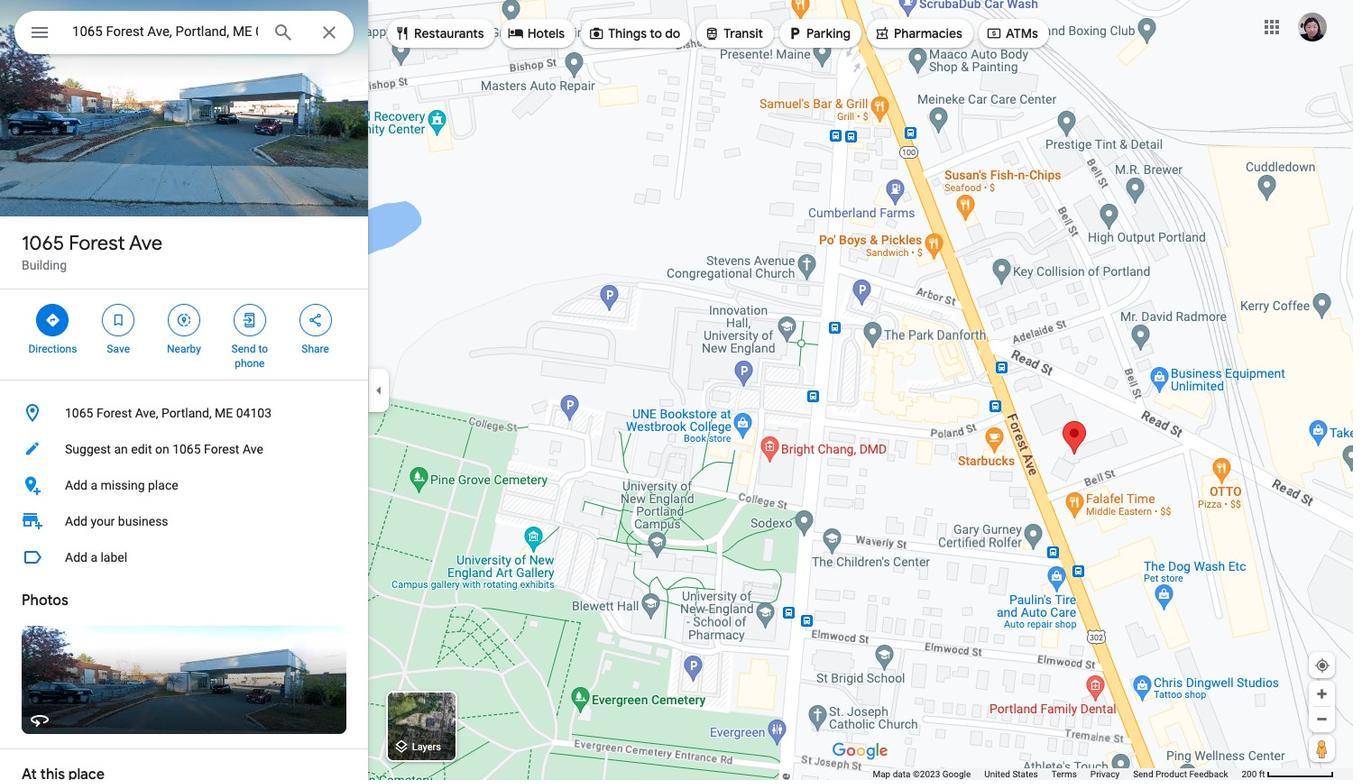 Task type: describe. For each thing, give the bounding box(es) containing it.
privacy button
[[1091, 769, 1120, 780]]


[[176, 310, 192, 330]]

place
[[148, 478, 178, 493]]

©2023
[[913, 770, 940, 779]]

a for missing
[[91, 478, 97, 493]]


[[874, 23, 890, 43]]

send for send product feedback
[[1133, 770, 1153, 779]]

terms button
[[1052, 769, 1077, 780]]


[[242, 310, 258, 330]]

save
[[107, 343, 130, 355]]

send to phone
[[231, 343, 268, 370]]

to inside send to phone
[[258, 343, 268, 355]]


[[787, 23, 803, 43]]

 transit
[[704, 23, 763, 43]]

parking
[[807, 25, 851, 41]]

200
[[1242, 770, 1257, 779]]

missing
[[101, 478, 145, 493]]

forest inside button
[[204, 442, 239, 456]]

things
[[608, 25, 647, 41]]

add your business link
[[0, 503, 368, 539]]

a for label
[[91, 550, 97, 565]]

nearby
[[167, 343, 201, 355]]


[[394, 23, 410, 43]]

add a missing place
[[65, 478, 178, 493]]

map
[[873, 770, 891, 779]]

ave,
[[135, 406, 158, 420]]

label
[[101, 550, 127, 565]]

do
[[665, 25, 680, 41]]

states
[[1013, 770, 1038, 779]]

phone
[[235, 357, 265, 370]]

united states button
[[985, 769, 1038, 780]]

portland,
[[161, 406, 212, 420]]

privacy
[[1091, 770, 1120, 779]]

suggest
[[65, 442, 111, 456]]

google maps element
[[0, 0, 1353, 780]]

send for send to phone
[[231, 343, 256, 355]]

atms
[[1006, 25, 1038, 41]]

on
[[155, 442, 169, 456]]

ave inside button
[[243, 442, 263, 456]]

feedback
[[1189, 770, 1228, 779]]

pharmacies
[[894, 25, 963, 41]]

zoom in image
[[1315, 687, 1329, 701]]

zoom out image
[[1315, 713, 1329, 726]]

to inside  things to do
[[650, 25, 662, 41]]

forest for ave,
[[96, 406, 132, 420]]

200 ft button
[[1242, 770, 1334, 779]]



Task type: vqa. For each thing, say whether or not it's contained in the screenshot.
Google
yes



Task type: locate. For each thing, give the bounding box(es) containing it.
your
[[91, 514, 115, 529]]

0 vertical spatial to
[[650, 25, 662, 41]]

a left "label"
[[91, 550, 97, 565]]

footer inside google maps element
[[873, 769, 1242, 780]]

forest left ave,
[[96, 406, 132, 420]]

send inside send product feedback button
[[1133, 770, 1153, 779]]

 atms
[[986, 23, 1038, 43]]

product
[[1156, 770, 1187, 779]]

200 ft
[[1242, 770, 1265, 779]]


[[307, 310, 323, 330]]

forest down me on the left bottom of page
[[204, 442, 239, 456]]

1065 right on
[[172, 442, 201, 456]]

terms
[[1052, 770, 1077, 779]]

a inside button
[[91, 550, 97, 565]]

collapse side panel image
[[369, 380, 389, 400]]

forest up ''
[[69, 231, 125, 256]]


[[29, 20, 51, 45]]

1065 up "building" at the left of page
[[22, 231, 64, 256]]

add a label
[[65, 550, 127, 565]]

1065 inside button
[[65, 406, 93, 420]]


[[45, 310, 61, 330]]

2 horizontal spatial 1065
[[172, 442, 201, 456]]

1 horizontal spatial 1065
[[65, 406, 93, 420]]

add down suggest
[[65, 478, 87, 493]]

ave
[[129, 231, 162, 256], [243, 442, 263, 456]]

a left 'missing'
[[91, 478, 97, 493]]

1 vertical spatial forest
[[96, 406, 132, 420]]

0 vertical spatial a
[[91, 478, 97, 493]]

add for add your business
[[65, 514, 87, 529]]

footer containing map data ©2023 google
[[873, 769, 1242, 780]]

0 horizontal spatial to
[[258, 343, 268, 355]]

forest for ave
[[69, 231, 125, 256]]

ft
[[1259, 770, 1265, 779]]

0 horizontal spatial ave
[[129, 231, 162, 256]]

a inside button
[[91, 478, 97, 493]]

send product feedback
[[1133, 770, 1228, 779]]


[[986, 23, 1002, 43]]

add inside button
[[65, 478, 87, 493]]

add left your at the left
[[65, 514, 87, 529]]

1 vertical spatial add
[[65, 514, 87, 529]]

0 vertical spatial 1065
[[22, 231, 64, 256]]

 things to do
[[588, 23, 680, 43]]

0 vertical spatial add
[[65, 478, 87, 493]]

1 a from the top
[[91, 478, 97, 493]]

None field
[[72, 21, 258, 42]]

 hotels
[[508, 23, 565, 43]]

 restaurants
[[394, 23, 484, 43]]

1 horizontal spatial send
[[1133, 770, 1153, 779]]

forest inside button
[[96, 406, 132, 420]]

restaurants
[[414, 25, 484, 41]]

add a missing place button
[[0, 467, 368, 503]]

send left product
[[1133, 770, 1153, 779]]

1 vertical spatial to
[[258, 343, 268, 355]]

3 add from the top
[[65, 550, 87, 565]]

to
[[650, 25, 662, 41], [258, 343, 268, 355]]

send product feedback button
[[1133, 769, 1228, 780]]

04103
[[236, 406, 272, 420]]

1065 inside button
[[172, 442, 201, 456]]

1065 for ave
[[22, 231, 64, 256]]

0 horizontal spatial send
[[231, 343, 256, 355]]

an
[[114, 442, 128, 456]]

united states
[[985, 770, 1038, 779]]

 search field
[[14, 11, 354, 58]]

1065 Forest Ave, Portland, ME 04103 field
[[14, 11, 354, 54]]

2 add from the top
[[65, 514, 87, 529]]

actions for 1065 forest ave region
[[0, 290, 368, 380]]

add a label button
[[0, 539, 368, 576]]

to up phone
[[258, 343, 268, 355]]

forest
[[69, 231, 125, 256], [96, 406, 132, 420], [204, 442, 239, 456]]

me
[[215, 406, 233, 420]]

2 vertical spatial 1065
[[172, 442, 201, 456]]

1065 forest ave main content
[[0, 0, 368, 780]]

1065 up suggest
[[65, 406, 93, 420]]

 button
[[14, 11, 65, 58]]

google
[[943, 770, 971, 779]]

transit
[[724, 25, 763, 41]]


[[110, 310, 126, 330]]

add for add a missing place
[[65, 478, 87, 493]]

1 vertical spatial ave
[[243, 442, 263, 456]]

1 vertical spatial send
[[1133, 770, 1153, 779]]

hotels
[[527, 25, 565, 41]]

0 horizontal spatial 1065
[[22, 231, 64, 256]]

0 vertical spatial send
[[231, 343, 256, 355]]

2 a from the top
[[91, 550, 97, 565]]

add
[[65, 478, 87, 493], [65, 514, 87, 529], [65, 550, 87, 565]]

1 vertical spatial a
[[91, 550, 97, 565]]

send inside send to phone
[[231, 343, 256, 355]]

1065
[[22, 231, 64, 256], [65, 406, 93, 420], [172, 442, 201, 456]]

1065 for ave,
[[65, 406, 93, 420]]

send up phone
[[231, 343, 256, 355]]

1 vertical spatial 1065
[[65, 406, 93, 420]]

0 vertical spatial ave
[[129, 231, 162, 256]]

directions
[[28, 343, 77, 355]]

map data ©2023 google
[[873, 770, 971, 779]]

0 vertical spatial forest
[[69, 231, 125, 256]]

united
[[985, 770, 1010, 779]]

1 horizontal spatial to
[[650, 25, 662, 41]]

show your location image
[[1314, 658, 1331, 674]]

1065 forest ave building
[[22, 231, 162, 272]]

1 add from the top
[[65, 478, 87, 493]]

photos
[[22, 592, 68, 610]]

send
[[231, 343, 256, 355], [1133, 770, 1153, 779]]

footer
[[873, 769, 1242, 780]]


[[588, 23, 605, 43]]

 parking
[[787, 23, 851, 43]]

2 vertical spatial forest
[[204, 442, 239, 456]]

google account: michele murakami  
(michele.murakami@adept.ai) image
[[1298, 12, 1327, 41]]

suggest an edit on 1065 forest ave button
[[0, 431, 368, 467]]

a
[[91, 478, 97, 493], [91, 550, 97, 565]]

 pharmacies
[[874, 23, 963, 43]]

edit
[[131, 442, 152, 456]]

1065 forest ave, portland, me 04103 button
[[0, 395, 368, 431]]

ave inside 1065 forest ave building
[[129, 231, 162, 256]]

1065 inside 1065 forest ave building
[[22, 231, 64, 256]]

add inside button
[[65, 550, 87, 565]]

show street view coverage image
[[1309, 735, 1335, 762]]

add your business
[[65, 514, 168, 529]]

add inside 'link'
[[65, 514, 87, 529]]

to left do
[[650, 25, 662, 41]]


[[704, 23, 720, 43]]

building
[[22, 258, 67, 272]]

add for add a label
[[65, 550, 87, 565]]

1065 forest ave, portland, me 04103
[[65, 406, 272, 420]]

none field inside 1065 forest ave, portland, me 04103 'field'
[[72, 21, 258, 42]]

forest inside 1065 forest ave building
[[69, 231, 125, 256]]

suggest an edit on 1065 forest ave
[[65, 442, 263, 456]]


[[508, 23, 524, 43]]

layers
[[412, 742, 441, 754]]

1 horizontal spatial ave
[[243, 442, 263, 456]]

add left "label"
[[65, 550, 87, 565]]

business
[[118, 514, 168, 529]]

data
[[893, 770, 911, 779]]

2 vertical spatial add
[[65, 550, 87, 565]]

share
[[302, 343, 329, 355]]



